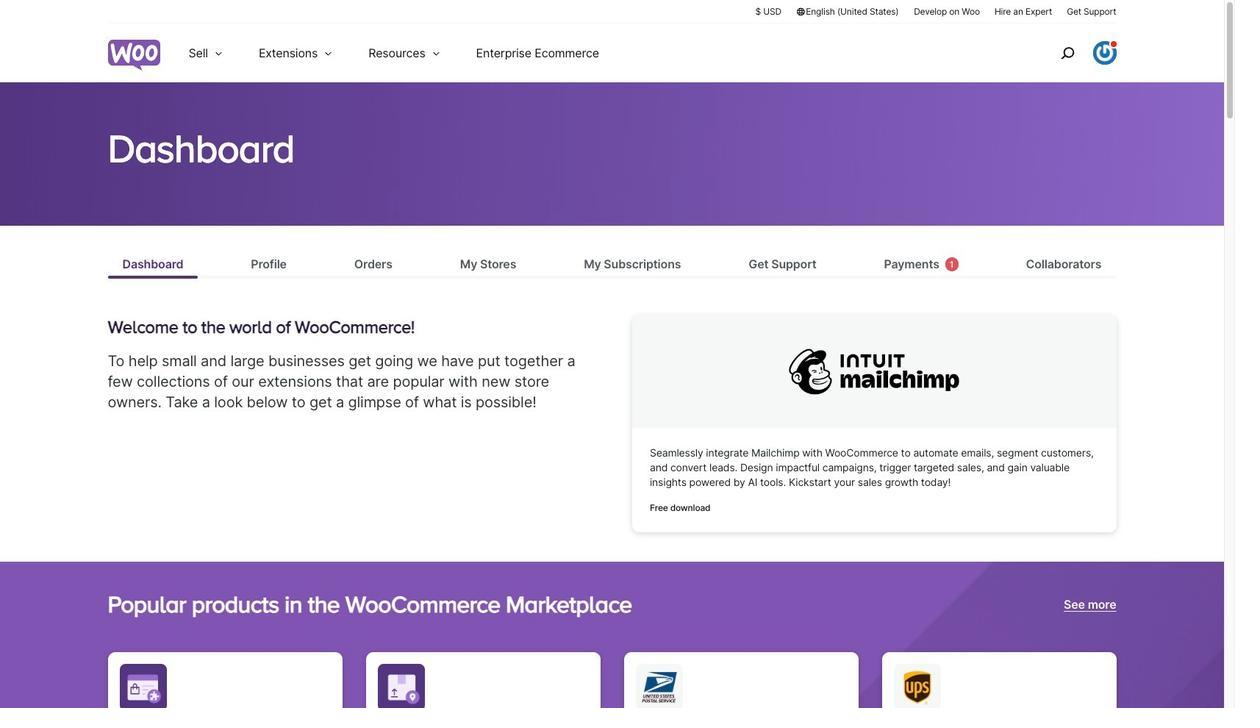 Task type: locate. For each thing, give the bounding box(es) containing it.
search image
[[1056, 41, 1079, 65]]

service navigation menu element
[[1029, 29, 1117, 77]]

open account menu image
[[1093, 41, 1117, 65]]



Task type: vqa. For each thing, say whether or not it's contained in the screenshot.
the leftmost THE IS
no



